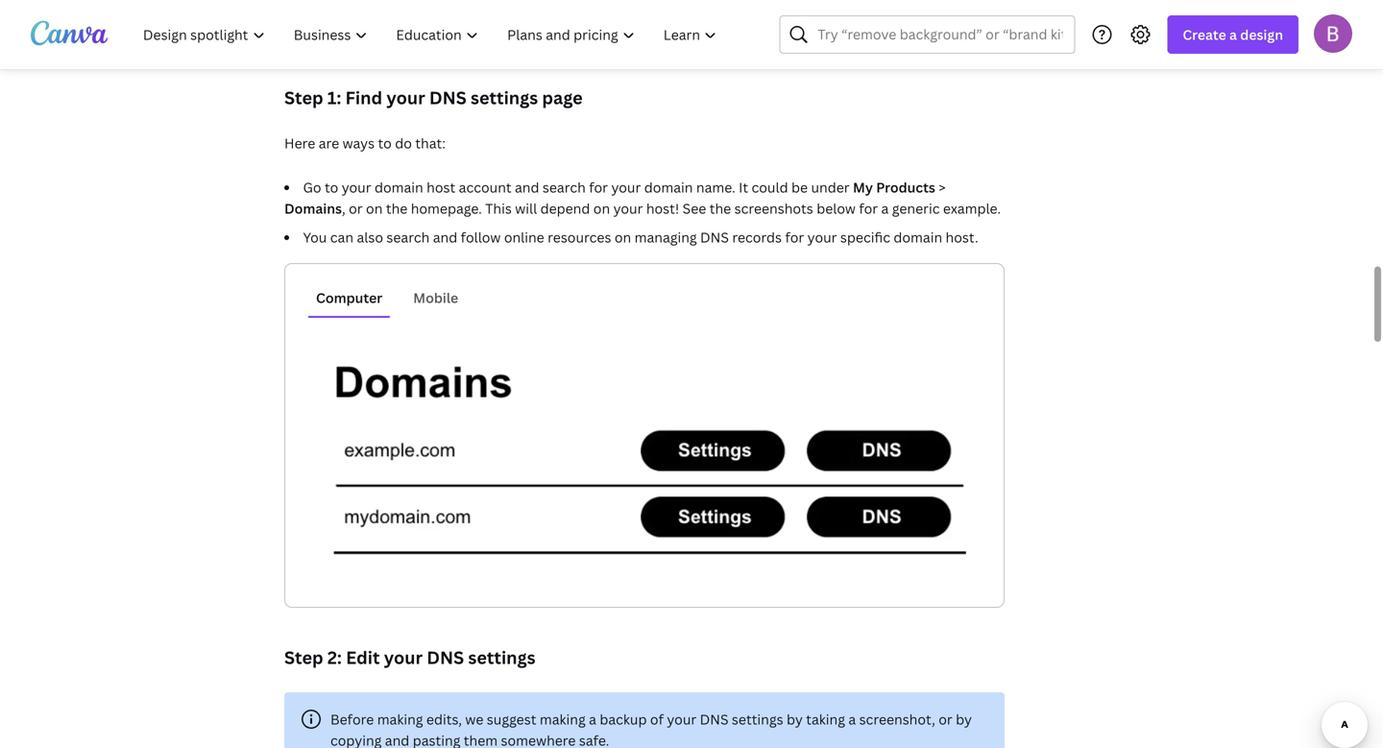 Task type: describe. For each thing, give the bounding box(es) containing it.
follow
[[461, 228, 501, 246]]

be
[[792, 178, 808, 196]]

2 making from the left
[[540, 710, 586, 729]]

1:
[[327, 86, 341, 110]]

you
[[303, 228, 327, 246]]

copying
[[330, 732, 382, 748]]

step 1: find your dns settings page
[[284, 86, 583, 110]]

it
[[739, 178, 748, 196]]

create a design button
[[1168, 15, 1299, 54]]

here are ways to do that:
[[284, 134, 446, 152]]

can
[[330, 228, 354, 246]]

ways
[[343, 134, 375, 152]]

1 horizontal spatial domain
[[644, 178, 693, 196]]

step for step 2: edit your dns settings
[[284, 646, 323, 670]]

domains
[[284, 199, 342, 218]]

specific
[[841, 228, 891, 246]]

step 2: edit your dns settings
[[284, 646, 536, 670]]

go
[[303, 178, 321, 196]]

step for step 1: find your dns settings page
[[284, 86, 323, 110]]

search inside go to your domain host account and search for your domain name. it could be under my products > domains , or on the homepage. this will depend on your host! see the screenshots below for a generic example.
[[543, 178, 586, 196]]

products
[[876, 178, 936, 196]]

1 horizontal spatial on
[[594, 199, 610, 218]]

and inside go to your domain host account and search for your domain name. it could be under my products > domains , or on the homepage. this will depend on your host! see the screenshots below for a generic example.
[[515, 178, 539, 196]]

a up safe.
[[589, 710, 597, 729]]

1 vertical spatial and
[[433, 228, 458, 246]]

1 vertical spatial search
[[387, 228, 430, 246]]

managing
[[635, 228, 697, 246]]

see
[[683, 199, 706, 218]]

screenshots
[[735, 199, 814, 218]]

2 the from the left
[[710, 199, 731, 218]]

here
[[284, 134, 315, 152]]

name.
[[696, 178, 736, 196]]

we
[[465, 710, 484, 729]]

,
[[342, 199, 346, 218]]

of
[[650, 710, 664, 729]]

2 horizontal spatial on
[[615, 228, 631, 246]]

design
[[1241, 25, 1284, 44]]

mobile button
[[406, 280, 466, 316]]

before
[[330, 710, 374, 729]]

2 horizontal spatial domain
[[894, 228, 943, 246]]

find
[[345, 86, 383, 110]]

host
[[427, 178, 456, 196]]

or inside before making edits, we suggest making a backup of your dns settings by taking a screenshot, or by copying and pasting them somewhere safe.
[[939, 710, 953, 729]]

before making edits, we suggest making a backup of your dns settings by taking a screenshot, or by copying and pasting them somewhere safe.
[[330, 710, 972, 748]]

create a design
[[1183, 25, 1284, 44]]

bob builder image
[[1314, 14, 1353, 53]]

backup
[[600, 710, 647, 729]]

1 making from the left
[[377, 710, 423, 729]]

>
[[939, 178, 946, 196]]

my
[[853, 178, 873, 196]]

a inside dropdown button
[[1230, 25, 1237, 44]]



Task type: locate. For each thing, give the bounding box(es) containing it.
1 by from the left
[[787, 710, 803, 729]]

the left "homepage."
[[386, 199, 408, 218]]

dns up that:
[[429, 86, 467, 110]]

page
[[542, 86, 583, 110]]

2 horizontal spatial for
[[859, 199, 878, 218]]

Try "remove background" or "brand kit" search field
[[818, 16, 1063, 53]]

search right also at the top of the page
[[387, 228, 430, 246]]

are
[[319, 134, 339, 152]]

depend
[[541, 199, 590, 218]]

a inside go to your domain host account and search for your domain name. it could be under my products > domains , or on the homepage. this will depend on your host! see the screenshots below for a generic example.
[[882, 199, 889, 218]]

and inside before making edits, we suggest making a backup of your dns settings by taking a screenshot, or by copying and pasting them somewhere safe.
[[385, 732, 410, 748]]

dns right of on the bottom of the page
[[700, 710, 729, 729]]

below
[[817, 199, 856, 218]]

will
[[515, 199, 537, 218]]

a left design
[[1230, 25, 1237, 44]]

settings up suggest at the left of the page
[[468, 646, 536, 670]]

0 vertical spatial for
[[589, 178, 608, 196]]

2 horizontal spatial and
[[515, 178, 539, 196]]

go to your domain host account and search for your domain name. it could be under my products > domains , or on the homepage. this will depend on your host! see the screenshots below for a generic example.
[[284, 178, 1001, 218]]

screenshot,
[[859, 710, 936, 729]]

your inside before making edits, we suggest making a backup of your dns settings by taking a screenshot, or by copying and pasting them somewhere safe.
[[667, 710, 697, 729]]

step left "2:"
[[284, 646, 323, 670]]

suggest
[[487, 710, 537, 729]]

0 vertical spatial to
[[378, 134, 392, 152]]

account
[[459, 178, 512, 196]]

settings left taking
[[732, 710, 784, 729]]

that:
[[415, 134, 446, 152]]

edits,
[[426, 710, 462, 729]]

example.
[[943, 199, 1001, 218]]

1 horizontal spatial for
[[785, 228, 804, 246]]

for down screenshots at the top of the page
[[785, 228, 804, 246]]

0 horizontal spatial to
[[325, 178, 338, 196]]

1 vertical spatial settings
[[468, 646, 536, 670]]

for down my
[[859, 199, 878, 218]]

settings inside before making edits, we suggest making a backup of your dns settings by taking a screenshot, or by copying and pasting them somewhere safe.
[[732, 710, 784, 729]]

0 vertical spatial step
[[284, 86, 323, 110]]

0 vertical spatial or
[[349, 199, 363, 218]]

0 horizontal spatial the
[[386, 199, 408, 218]]

0 vertical spatial and
[[515, 178, 539, 196]]

1 vertical spatial or
[[939, 710, 953, 729]]

on up resources
[[594, 199, 610, 218]]

computer button
[[308, 280, 390, 316]]

somewhere
[[501, 732, 576, 748]]

dns down see
[[700, 228, 729, 246]]

1 vertical spatial for
[[859, 199, 878, 218]]

by left taking
[[787, 710, 803, 729]]

edit
[[346, 646, 380, 670]]

pasting
[[413, 732, 461, 748]]

2 step from the top
[[284, 646, 323, 670]]

domain
[[375, 178, 423, 196], [644, 178, 693, 196], [894, 228, 943, 246]]

1 horizontal spatial and
[[433, 228, 458, 246]]

2 vertical spatial for
[[785, 228, 804, 246]]

making up somewhere
[[540, 710, 586, 729]]

1 vertical spatial step
[[284, 646, 323, 670]]

dns inside before making edits, we suggest making a backup of your dns settings by taking a screenshot, or by copying and pasting them somewhere safe.
[[700, 710, 729, 729]]

by right screenshot,
[[956, 710, 972, 729]]

1 horizontal spatial by
[[956, 710, 972, 729]]

for
[[589, 178, 608, 196], [859, 199, 878, 218], [785, 228, 804, 246]]

records
[[732, 228, 782, 246]]

step
[[284, 86, 323, 110], [284, 646, 323, 670]]

1 the from the left
[[386, 199, 408, 218]]

a right taking
[[849, 710, 856, 729]]

1 horizontal spatial making
[[540, 710, 586, 729]]

search up depend
[[543, 178, 586, 196]]

0 horizontal spatial search
[[387, 228, 430, 246]]

computer
[[316, 289, 383, 307]]

the down name.
[[710, 199, 731, 218]]

them
[[464, 732, 498, 748]]

2 by from the left
[[956, 710, 972, 729]]

online
[[504, 228, 544, 246]]

or inside go to your domain host account and search for your domain name. it could be under my products > domains , or on the homepage. this will depend on your host! see the screenshots below for a generic example.
[[349, 199, 363, 218]]

making
[[377, 710, 423, 729], [540, 710, 586, 729]]

or
[[349, 199, 363, 218], [939, 710, 953, 729]]

1 step from the top
[[284, 86, 323, 110]]

and left pasting
[[385, 732, 410, 748]]

to inside go to your domain host account and search for your domain name. it could be under my products > domains , or on the homepage. this will depend on your host! see the screenshots below for a generic example.
[[325, 178, 338, 196]]

and
[[515, 178, 539, 196], [433, 228, 458, 246], [385, 732, 410, 748]]

could
[[752, 178, 788, 196]]

taking
[[806, 710, 845, 729]]

0 vertical spatial settings
[[471, 86, 538, 110]]

and down "homepage."
[[433, 228, 458, 246]]

2:
[[327, 646, 342, 670]]

and up will
[[515, 178, 539, 196]]

dns up edits,
[[427, 646, 464, 670]]

to
[[378, 134, 392, 152], [325, 178, 338, 196]]

1 horizontal spatial to
[[378, 134, 392, 152]]

host!
[[646, 199, 679, 218]]

2 vertical spatial settings
[[732, 710, 784, 729]]

settings left page
[[471, 86, 538, 110]]

0 horizontal spatial for
[[589, 178, 608, 196]]

for up depend
[[589, 178, 608, 196]]

your
[[387, 86, 425, 110], [342, 178, 371, 196], [611, 178, 641, 196], [613, 199, 643, 218], [808, 228, 837, 246], [384, 646, 423, 670], [667, 710, 697, 729]]

0 horizontal spatial on
[[366, 199, 383, 218]]

settings for step 1: find your dns settings page
[[471, 86, 538, 110]]

top level navigation element
[[131, 15, 733, 54]]

generic
[[892, 199, 940, 218]]

domain down generic
[[894, 228, 943, 246]]

1 horizontal spatial the
[[710, 199, 731, 218]]

host.
[[946, 228, 979, 246]]

homepage.
[[411, 199, 482, 218]]

to left do at the top left of the page
[[378, 134, 392, 152]]

a
[[1230, 25, 1237, 44], [882, 199, 889, 218], [589, 710, 597, 729], [849, 710, 856, 729]]

1 vertical spatial to
[[325, 178, 338, 196]]

2 vertical spatial and
[[385, 732, 410, 748]]

0 horizontal spatial making
[[377, 710, 423, 729]]

on up also at the top of the page
[[366, 199, 383, 218]]

domain left the host
[[375, 178, 423, 196]]

to right go
[[325, 178, 338, 196]]

you can also search and follow online resources on managing dns records for your specific domain host.
[[303, 228, 979, 246]]

or right ,
[[349, 199, 363, 218]]

the
[[386, 199, 408, 218], [710, 199, 731, 218]]

a down products
[[882, 199, 889, 218]]

on left managing at the top of the page
[[615, 228, 631, 246]]

dns
[[429, 86, 467, 110], [700, 228, 729, 246], [427, 646, 464, 670], [700, 710, 729, 729]]

settings for step 2: edit your dns settings
[[468, 646, 536, 670]]

safe.
[[579, 732, 609, 748]]

domain up host!
[[644, 178, 693, 196]]

0 horizontal spatial by
[[787, 710, 803, 729]]

resources
[[548, 228, 611, 246]]

this
[[485, 199, 512, 218]]

0 horizontal spatial and
[[385, 732, 410, 748]]

1 horizontal spatial or
[[939, 710, 953, 729]]

by
[[787, 710, 803, 729], [956, 710, 972, 729]]

settings
[[471, 86, 538, 110], [468, 646, 536, 670], [732, 710, 784, 729]]

search
[[543, 178, 586, 196], [387, 228, 430, 246]]

create
[[1183, 25, 1227, 44]]

under
[[811, 178, 850, 196]]

on
[[366, 199, 383, 218], [594, 199, 610, 218], [615, 228, 631, 246]]

also
[[357, 228, 383, 246]]

do
[[395, 134, 412, 152]]

or right screenshot,
[[939, 710, 953, 729]]

0 vertical spatial search
[[543, 178, 586, 196]]

making up pasting
[[377, 710, 423, 729]]

1 horizontal spatial search
[[543, 178, 586, 196]]

step left 1:
[[284, 86, 323, 110]]

0 horizontal spatial or
[[349, 199, 363, 218]]

mobile
[[413, 289, 458, 307]]

0 horizontal spatial domain
[[375, 178, 423, 196]]



Task type: vqa. For each thing, say whether or not it's contained in the screenshot.
the "domain" to the right
yes



